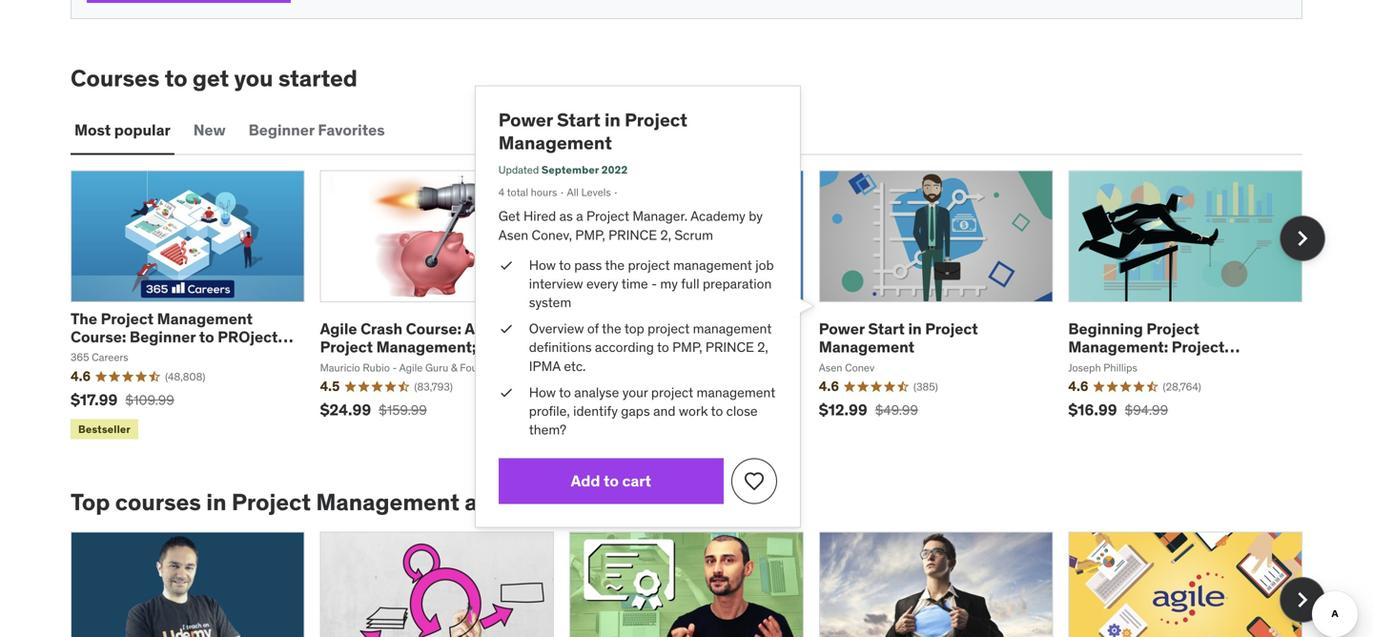 Task type: describe. For each thing, give the bounding box(es) containing it.
beginner favorites button
[[245, 107, 389, 153]]

4.6
[[819, 378, 839, 395]]

to inside the project management course: beginner to project manager
[[199, 327, 214, 347]]

new button
[[190, 107, 230, 153]]

most
[[74, 120, 111, 140]]

xsmall image for how
[[499, 256, 514, 275]]

in for power start in project management updated september 2022
[[605, 108, 621, 131]]

4 total hours
[[499, 185, 557, 199]]

manager
[[71, 346, 134, 365]]

pmp, inside the overview of the top project management definitions according to pmp, prince 2, ipma etc.
[[673, 339, 703, 356]]

beginner inside beginner favorites button
[[249, 120, 315, 140]]

project inside power start in project management updated september 2022
[[625, 108, 688, 131]]

top courses in project management and agile
[[71, 488, 566, 517]]

project inside the get hired as a project manager.  academy by asen conev, pmp, prince 2, scrum
[[587, 208, 630, 225]]

academy
[[691, 208, 746, 225]]

1 next image from the top
[[1288, 223, 1318, 254]]

power start in project management asen conev
[[819, 319, 978, 374]]

time
[[622, 275, 648, 292]]

full
[[681, 275, 700, 292]]

of
[[588, 320, 599, 337]]

conev,
[[532, 226, 572, 243]]

add
[[571, 471, 600, 491]]

to inside "button"
[[604, 471, 619, 491]]

2 carousel element from the top
[[71, 532, 1326, 637]]

them?
[[529, 421, 567, 438]]

courses
[[71, 64, 160, 92]]

power start in project management link for updated
[[499, 108, 688, 154]]

management for top courses in project management and agile
[[316, 488, 460, 517]]

my
[[661, 275, 678, 292]]

levels
[[582, 185, 611, 199]]

to right 'work'
[[711, 403, 723, 420]]

total
[[507, 185, 528, 199]]

asen inside 'power start in project management asen conev'
[[819, 361, 843, 374]]

carousel element containing the project management course: beginner to project manager
[[71, 170, 1326, 443]]

xsmall image for overview
[[499, 320, 514, 338]]

manager.
[[633, 208, 688, 225]]

management for power start in project management updated september 2022
[[499, 131, 612, 154]]

project inside 'power start in project management asen conev'
[[926, 319, 978, 339]]

-
[[652, 275, 657, 292]]

xsmall image
[[499, 383, 514, 402]]

agile crash course: agile project management; agile delivery link
[[320, 319, 532, 375]]

$12.99 $49.99
[[819, 400, 919, 420]]

power for power start in project management updated september 2022
[[499, 108, 553, 131]]

the inside the overview of the top project management definitions according to pmp, prince 2, ipma etc.
[[602, 320, 622, 337]]

get hired as a project manager.  academy by asen conev, pmp, prince 2, scrum
[[499, 208, 763, 243]]

by
[[749, 208, 763, 225]]

beginner favorites
[[249, 120, 385, 140]]

started
[[278, 64, 358, 92]]

agile link
[[510, 488, 566, 517]]

the inside 'how to pass the project management job interview every time - my full preparation system'
[[605, 256, 625, 274]]

crash
[[361, 319, 403, 339]]

385 reviews element
[[914, 380, 938, 394]]

one
[[1209, 356, 1238, 375]]

add to cart
[[571, 471, 652, 491]]

management for my
[[674, 256, 752, 274]]

get
[[193, 64, 229, 92]]

cart
[[622, 471, 652, 491]]

identify
[[573, 403, 618, 420]]

prince inside the get hired as a project manager.  academy by asen conev, pmp, prince 2, scrum
[[609, 226, 657, 243]]

level
[[1168, 356, 1206, 375]]

your
[[623, 384, 648, 401]]

$12.99
[[819, 400, 868, 420]]

most popular button
[[71, 107, 174, 153]]

beginning project management: project management level one
[[1069, 319, 1238, 375]]

top
[[625, 320, 645, 337]]

overview of the top project management definitions according to pmp, prince 2, ipma etc.
[[529, 320, 772, 375]]

scrum
[[675, 226, 714, 243]]

pass
[[574, 256, 602, 274]]

interview
[[529, 275, 583, 292]]

add to cart button
[[499, 459, 724, 504]]

$49.99
[[875, 402, 919, 419]]

and inside how to analyse your project management profile, identify gaps and work to close them?
[[654, 403, 676, 420]]

overview
[[529, 320, 584, 337]]

management for power start in project management asen conev
[[819, 337, 915, 357]]

profile,
[[529, 403, 570, 420]]

power start in project management link for asen conev
[[819, 319, 978, 357]]

every
[[587, 275, 619, 292]]

courses
[[115, 488, 201, 517]]

all
[[567, 185, 579, 199]]

new
[[193, 120, 226, 140]]

how to pass the project management job interview every time - my full preparation system
[[529, 256, 774, 311]]

etc.
[[564, 358, 586, 375]]

agile crash course: agile project management; agile delivery
[[320, 319, 517, 375]]

prince inside the overview of the top project management definitions according to pmp, prince 2, ipma etc.
[[706, 339, 754, 356]]

work
[[679, 403, 708, 420]]

courses to get you started
[[71, 64, 358, 92]]

definitions
[[529, 339, 592, 356]]



Task type: locate. For each thing, give the bounding box(es) containing it.
2 vertical spatial management
[[697, 384, 776, 401]]

asen up 4.6
[[819, 361, 843, 374]]

popular
[[114, 120, 171, 140]]

power for power start in project management asen conev
[[819, 319, 865, 339]]

course: inside the project management course: beginner to project manager
[[71, 327, 126, 347]]

project inside the overview of the top project management definitions according to pmp, prince 2, ipma etc.
[[648, 320, 690, 337]]

management inside the project management course: beginner to project manager
[[157, 309, 253, 328]]

1 carousel element from the top
[[71, 170, 1326, 443]]

2 vertical spatial in
[[206, 488, 227, 517]]

management down preparation
[[693, 320, 772, 337]]

management inside how to analyse your project management profile, identify gaps and work to close them?
[[697, 384, 776, 401]]

updated
[[499, 163, 539, 176]]

system
[[529, 294, 572, 311]]

pmp, inside the get hired as a project manager.  academy by asen conev, pmp, prince 2, scrum
[[576, 226, 606, 243]]

1 vertical spatial the
[[602, 320, 622, 337]]

start for power start in project management updated september 2022
[[557, 108, 601, 131]]

xsmall image down get
[[499, 256, 514, 275]]

1 vertical spatial how
[[529, 384, 556, 401]]

job
[[756, 256, 774, 274]]

asen
[[499, 226, 529, 243], [819, 361, 843, 374]]

xsmall image
[[499, 256, 514, 275], [499, 320, 514, 338]]

2 how from the top
[[529, 384, 556, 401]]

get
[[499, 208, 521, 225]]

0 vertical spatial carousel element
[[71, 170, 1326, 443]]

beginning project management: project management level one link
[[1069, 319, 1240, 375]]

management:
[[1069, 337, 1169, 357]]

1 vertical spatial 2,
[[758, 339, 769, 356]]

to left the get
[[165, 64, 188, 92]]

asen down get
[[499, 226, 529, 243]]

0 horizontal spatial course:
[[71, 327, 126, 347]]

0 vertical spatial management
[[674, 256, 752, 274]]

1 horizontal spatial course:
[[406, 319, 462, 339]]

2 vertical spatial project
[[651, 384, 694, 401]]

preparation
[[703, 275, 772, 292]]

1 horizontal spatial and
[[654, 403, 676, 420]]

0 vertical spatial power
[[499, 108, 553, 131]]

power inside 'power start in project management asen conev'
[[819, 319, 865, 339]]

0 vertical spatial the
[[605, 256, 625, 274]]

0 vertical spatial in
[[605, 108, 621, 131]]

0 vertical spatial power start in project management link
[[499, 108, 688, 154]]

0 vertical spatial project
[[628, 256, 670, 274]]

in
[[605, 108, 621, 131], [909, 319, 922, 339], [206, 488, 227, 517]]

4
[[499, 185, 505, 199]]

management for 2,
[[693, 320, 772, 337]]

power
[[499, 108, 553, 131], [819, 319, 865, 339]]

project up -
[[628, 256, 670, 274]]

start for power start in project management asen conev
[[868, 319, 905, 339]]

project for pmp,
[[648, 320, 690, 337]]

in inside 'power start in project management asen conev'
[[909, 319, 922, 339]]

1 horizontal spatial in
[[605, 108, 621, 131]]

0 vertical spatial xsmall image
[[499, 256, 514, 275]]

beginning
[[1069, 319, 1144, 339]]

to left cart at left
[[604, 471, 619, 491]]

power start in project management link up conev
[[819, 319, 978, 357]]

most popular
[[74, 120, 171, 140]]

management up "full"
[[674, 256, 752, 274]]

wishlist image
[[743, 470, 766, 493]]

1 vertical spatial power
[[819, 319, 865, 339]]

how
[[529, 256, 556, 274], [529, 384, 556, 401]]

to
[[165, 64, 188, 92], [559, 256, 571, 274], [199, 327, 214, 347], [657, 339, 669, 356], [559, 384, 571, 401], [711, 403, 723, 420], [604, 471, 619, 491]]

power up conev
[[819, 319, 865, 339]]

1 horizontal spatial prince
[[706, 339, 754, 356]]

the right of
[[602, 320, 622, 337]]

agile
[[320, 319, 357, 339], [465, 319, 502, 339], [480, 337, 517, 357], [510, 488, 566, 517]]

project inside agile crash course: agile project management; agile delivery
[[320, 337, 373, 357]]

2, inside the overview of the top project management definitions according to pmp, prince 2, ipma etc.
[[758, 339, 769, 356]]

to up interview
[[559, 256, 571, 274]]

how up profile,
[[529, 384, 556, 401]]

project inside the project management course: beginner to project manager
[[101, 309, 154, 328]]

1 vertical spatial asen
[[819, 361, 843, 374]]

1 horizontal spatial power start in project management link
[[819, 319, 978, 357]]

start up conev
[[868, 319, 905, 339]]

prince down manager. at the top of page
[[609, 226, 657, 243]]

in up 2022
[[605, 108, 621, 131]]

the project management course: beginner to project manager link
[[71, 309, 293, 365]]

management inside 'how to pass the project management job interview every time - my full preparation system'
[[674, 256, 752, 274]]

how inside 'how to pass the project management job interview every time - my full preparation system'
[[529, 256, 556, 274]]

and left agile link
[[465, 488, 506, 517]]

1 vertical spatial carousel element
[[71, 532, 1326, 637]]

1 horizontal spatial asen
[[819, 361, 843, 374]]

project inside 'how to pass the project management job interview every time - my full preparation system'
[[628, 256, 670, 274]]

1 horizontal spatial power
[[819, 319, 865, 339]]

1 vertical spatial and
[[465, 488, 506, 517]]

2022
[[602, 163, 628, 176]]

management
[[674, 256, 752, 274], [693, 320, 772, 337], [697, 384, 776, 401]]

1 horizontal spatial 2,
[[758, 339, 769, 356]]

management inside power start in project management updated september 2022
[[499, 131, 612, 154]]

power up updated
[[499, 108, 553, 131]]

hired
[[524, 208, 556, 225]]

power start in project management updated september 2022
[[499, 108, 688, 176]]

to left 'project'
[[199, 327, 214, 347]]

beginner inside the project management course: beginner to project manager
[[130, 327, 196, 347]]

0 vertical spatial asen
[[499, 226, 529, 243]]

pmp, right according
[[673, 339, 703, 356]]

(385)
[[914, 380, 938, 393]]

0 vertical spatial beginner
[[249, 120, 315, 140]]

a
[[576, 208, 583, 225]]

0 horizontal spatial and
[[465, 488, 506, 517]]

0 horizontal spatial 2,
[[661, 226, 672, 243]]

prince
[[609, 226, 657, 243], [706, 339, 754, 356]]

how inside how to analyse your project management profile, identify gaps and work to close them?
[[529, 384, 556, 401]]

1 horizontal spatial pmp,
[[673, 339, 703, 356]]

project for and
[[651, 384, 694, 401]]

conev
[[845, 361, 875, 374]]

to inside 'how to pass the project management job interview every time - my full preparation system'
[[559, 256, 571, 274]]

prince down preparation
[[706, 339, 754, 356]]

0 horizontal spatial asen
[[499, 226, 529, 243]]

2, down manager. at the top of page
[[661, 226, 672, 243]]

0 horizontal spatial power
[[499, 108, 553, 131]]

management
[[499, 131, 612, 154], [157, 309, 253, 328], [819, 337, 915, 357], [1069, 356, 1165, 375], [316, 488, 460, 517]]

1 vertical spatial next image
[[1288, 585, 1318, 615]]

0 vertical spatial how
[[529, 256, 556, 274]]

1 xsmall image from the top
[[499, 256, 514, 275]]

according
[[595, 339, 654, 356]]

1 vertical spatial power start in project management link
[[819, 319, 978, 357]]

2 xsmall image from the top
[[499, 320, 514, 338]]

gaps
[[621, 403, 650, 420]]

you
[[234, 64, 273, 92]]

to up profile,
[[559, 384, 571, 401]]

start inside 'power start in project management asen conev'
[[868, 319, 905, 339]]

the
[[605, 256, 625, 274], [602, 320, 622, 337]]

in for top courses in project management and agile
[[206, 488, 227, 517]]

0 vertical spatial start
[[557, 108, 601, 131]]

xsmall image left overview
[[499, 320, 514, 338]]

the project management course: beginner to project manager
[[71, 309, 278, 365]]

in for power start in project management asen conev
[[909, 319, 922, 339]]

ipma
[[529, 358, 561, 375]]

in inside power start in project management updated september 2022
[[605, 108, 621, 131]]

management up close
[[697, 384, 776, 401]]

project
[[628, 256, 670, 274], [648, 320, 690, 337], [651, 384, 694, 401]]

0 vertical spatial next image
[[1288, 223, 1318, 254]]

carousel element
[[71, 170, 1326, 443], [71, 532, 1326, 637]]

the up every
[[605, 256, 625, 274]]

start
[[557, 108, 601, 131], [868, 319, 905, 339]]

1 vertical spatial start
[[868, 319, 905, 339]]

next image
[[1288, 223, 1318, 254], [1288, 585, 1318, 615]]

power start in project management link
[[499, 108, 688, 154], [819, 319, 978, 357]]

0 vertical spatial pmp,
[[576, 226, 606, 243]]

project
[[218, 327, 278, 347]]

1 how from the top
[[529, 256, 556, 274]]

1 vertical spatial pmp,
[[673, 339, 703, 356]]

project for time
[[628, 256, 670, 274]]

delivery
[[320, 356, 379, 375]]

1 vertical spatial prince
[[706, 339, 754, 356]]

beginner down you
[[249, 120, 315, 140]]

2 next image from the top
[[1288, 585, 1318, 615]]

0 horizontal spatial in
[[206, 488, 227, 517]]

how up interview
[[529, 256, 556, 274]]

asen inside the get hired as a project manager.  academy by asen conev, pmp, prince 2, scrum
[[499, 226, 529, 243]]

1 vertical spatial in
[[909, 319, 922, 339]]

power start in project management link up 2022
[[499, 108, 688, 154]]

all levels
[[567, 185, 611, 199]]

2 horizontal spatial in
[[909, 319, 922, 339]]

course: inside agile crash course: agile project management; agile delivery
[[406, 319, 462, 339]]

project right top
[[648, 320, 690, 337]]

1 horizontal spatial beginner
[[249, 120, 315, 140]]

1 vertical spatial project
[[648, 320, 690, 337]]

beginner right the
[[130, 327, 196, 347]]

favorites
[[318, 120, 385, 140]]

and right gaps
[[654, 403, 676, 420]]

0 horizontal spatial beginner
[[130, 327, 196, 347]]

1 vertical spatial beginner
[[130, 327, 196, 347]]

2,
[[661, 226, 672, 243], [758, 339, 769, 356]]

management inside the overview of the top project management definitions according to pmp, prince 2, ipma etc.
[[693, 320, 772, 337]]

to inside the overview of the top project management definitions according to pmp, prince 2, ipma etc.
[[657, 339, 669, 356]]

pmp, down a
[[576, 226, 606, 243]]

and
[[654, 403, 676, 420], [465, 488, 506, 517]]

0 vertical spatial and
[[654, 403, 676, 420]]

1 vertical spatial management
[[693, 320, 772, 337]]

start up september
[[557, 108, 601, 131]]

project inside how to analyse your project management profile, identify gaps and work to close them?
[[651, 384, 694, 401]]

management inside 'power start in project management asen conev'
[[819, 337, 915, 357]]

1 horizontal spatial start
[[868, 319, 905, 339]]

pmp,
[[576, 226, 606, 243], [673, 339, 703, 356]]

2, inside the get hired as a project manager.  academy by asen conev, pmp, prince 2, scrum
[[661, 226, 672, 243]]

project
[[625, 108, 688, 131], [587, 208, 630, 225], [101, 309, 154, 328], [926, 319, 978, 339], [1147, 319, 1200, 339], [320, 337, 373, 357], [1172, 337, 1225, 357], [232, 488, 311, 517]]

close
[[727, 403, 758, 420]]

to right according
[[657, 339, 669, 356]]

how for how to pass the project management job interview every time - my full preparation system
[[529, 256, 556, 274]]

how for how to analyse your project management profile, identify gaps and work to close them?
[[529, 384, 556, 401]]

september
[[542, 163, 599, 176]]

hours
[[531, 185, 557, 199]]

analyse
[[574, 384, 619, 401]]

management;
[[376, 337, 477, 357]]

in right courses
[[206, 488, 227, 517]]

as
[[560, 208, 573, 225]]

in up (385)
[[909, 319, 922, 339]]

0 horizontal spatial pmp,
[[576, 226, 606, 243]]

2, up close
[[758, 339, 769, 356]]

management for beginning project management: project management level one
[[1069, 356, 1165, 375]]

management inside the beginning project management: project management level one
[[1069, 356, 1165, 375]]

0 vertical spatial 2,
[[661, 226, 672, 243]]

0 horizontal spatial prince
[[609, 226, 657, 243]]

beginner
[[249, 120, 315, 140], [130, 327, 196, 347]]

0 horizontal spatial start
[[557, 108, 601, 131]]

power inside power start in project management updated september 2022
[[499, 108, 553, 131]]

course:
[[406, 319, 462, 339], [71, 327, 126, 347]]

0 horizontal spatial power start in project management link
[[499, 108, 688, 154]]

the
[[71, 309, 97, 328]]

1 vertical spatial xsmall image
[[499, 320, 514, 338]]

how to analyse your project management profile, identify gaps and work to close them?
[[529, 384, 776, 438]]

management for to
[[697, 384, 776, 401]]

project up 'work'
[[651, 384, 694, 401]]

start inside power start in project management updated september 2022
[[557, 108, 601, 131]]

top
[[71, 488, 110, 517]]

0 vertical spatial prince
[[609, 226, 657, 243]]



Task type: vqa. For each thing, say whether or not it's contained in the screenshot.
the bottommost Teach on Udemy link
no



